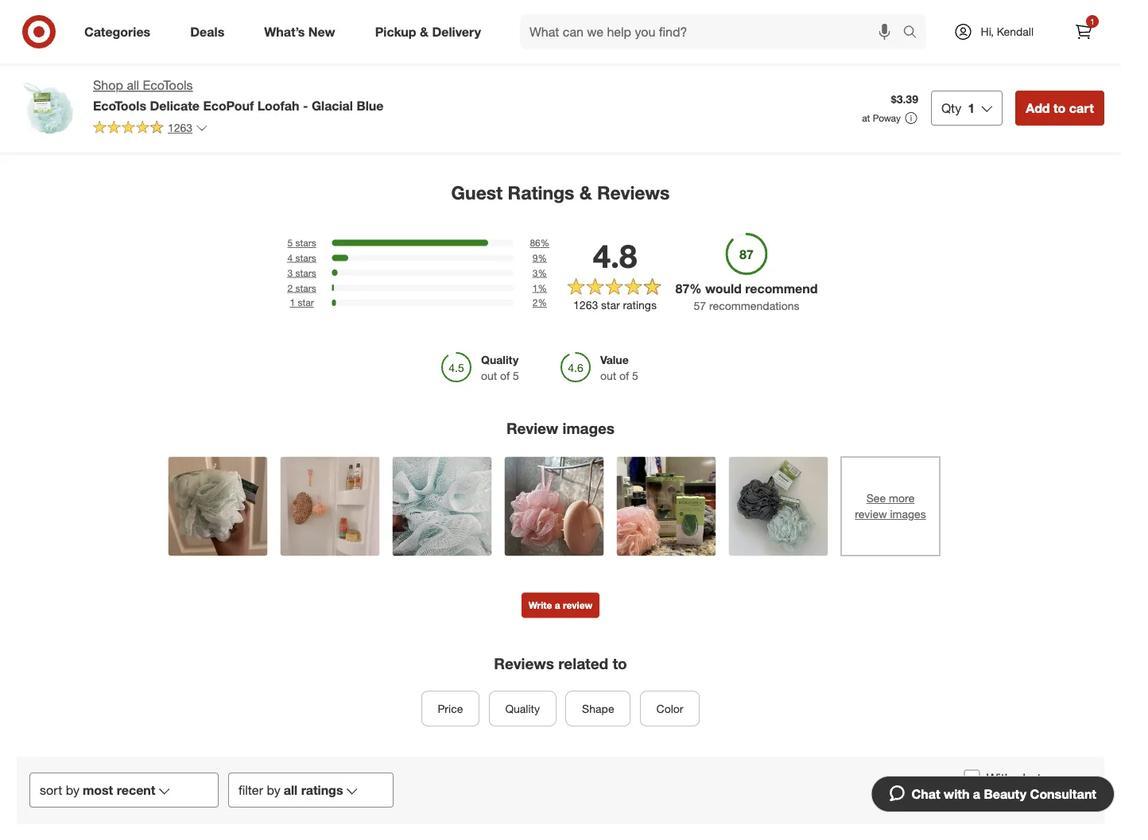 Task type: locate. For each thing, give the bounding box(es) containing it.
2 horizontal spatial spray
[[932, 31, 960, 44]]

0 horizontal spatial 3
[[287, 267, 293, 279]]

0 vertical spatial all
[[127, 78, 139, 93]]

naturium
[[26, 17, 72, 31], [351, 17, 396, 31], [675, 17, 721, 31], [1000, 17, 1045, 31]]

fl inside $14.99 being frenshe hair, body & linen mist body spray with essential oils - lavender cloud - 5 fl oz
[[936, 58, 942, 72]]

1 vertical spatial ecotools
[[93, 98, 146, 113]]

out inside the value out of 5
[[600, 369, 617, 383]]

- right c
[[411, 44, 415, 58]]

stars up 2 stars
[[295, 267, 316, 279]]

3 stars
[[287, 267, 316, 279]]

3 down 4
[[287, 267, 293, 279]]

acid right glycolic
[[69, 31, 91, 44]]

1 horizontal spatial star
[[601, 298, 620, 312]]

1263 for 1263 star ratings
[[573, 298, 598, 312]]

oz right oils
[[945, 58, 957, 72]]

out for value out of 5
[[600, 369, 617, 383]]

2 out from the left
[[600, 369, 617, 383]]

oz
[[127, 44, 139, 58], [452, 44, 463, 58], [1101, 44, 1112, 58], [188, 58, 200, 72], [709, 58, 720, 72], [945, 58, 957, 72], [579, 72, 591, 86]]

1 vertical spatial ratings
[[301, 783, 343, 798]]

guest review image 1 of 12, zoom in image
[[168, 457, 268, 556]]

with inside $14.99 being frenshe hair, body & linen mist body spray with essential oils - lavender cloud - 5 fl oz
[[837, 44, 858, 58]]

4 wash from the left
[[1029, 44, 1056, 58]]

1263 right 2 %
[[573, 298, 598, 312]]

review right write at left bottom
[[563, 600, 593, 612]]

3 naturium from the left
[[675, 17, 721, 31]]

4 stars from the top
[[295, 282, 316, 294]]

wash down pickup at the top left of the page
[[380, 44, 408, 58]]

mist inside $14.99 being frenshe hair, body & linen mist body spray with essential oils - lavender cloud - 5 fl oz
[[878, 31, 899, 44]]

1 vertical spatial a
[[973, 787, 981, 802]]

sponsored down fragrance
[[188, 58, 236, 70]]

glacial
[[312, 98, 353, 113]]

1 horizontal spatial 1263
[[573, 298, 598, 312]]

delicate
[[150, 98, 200, 113]]

1 vertical spatial images
[[890, 507, 926, 521]]

% up '1 %'
[[538, 267, 547, 279]]

- inside $15.99 naturium the smoother glycolic acid exfoliating body wash - 16.9 fl oz sponsored
[[86, 44, 90, 58]]

16.9 down glow
[[1067, 44, 1089, 58]]

all inside shop all ecotools ecotools delicate ecopouf loofah - glacial blue
[[127, 78, 139, 93]]

1 acid from the left
[[69, 31, 91, 44]]

recommendations
[[709, 299, 800, 313]]

2 stars from the top
[[295, 252, 316, 264]]

guest
[[451, 182, 503, 204]]

reviews up the 4.8
[[597, 182, 670, 204]]

sponsored inside naturium the brightener vitamin c brightening body wash - 16.9 fl oz sponsored
[[351, 58, 398, 70]]

with down with photos checkbox
[[944, 787, 970, 802]]

to inside button
[[1054, 100, 1066, 116]]

all right 'filter'
[[284, 783, 298, 798]]

naturium left categories
[[26, 17, 72, 31]]

naturium right new
[[351, 17, 396, 31]]

5 sponsored from the left
[[675, 58, 722, 70]]

color
[[657, 702, 684, 716]]

images right review
[[563, 419, 615, 437]]

0 horizontal spatial 2
[[287, 282, 293, 294]]

1 horizontal spatial 3
[[533, 267, 538, 279]]

to right add
[[1054, 100, 1066, 116]]

0 horizontal spatial review
[[563, 600, 593, 612]]

fl down cruelty-
[[571, 72, 576, 86]]

star down 2 stars
[[298, 297, 314, 309]]

acid left skin
[[719, 31, 741, 44]]

0 horizontal spatial of
[[500, 369, 510, 383]]

by for filter by
[[267, 783, 280, 798]]

With photos checkbox
[[964, 770, 980, 786]]

5 down the 1263 star ratings
[[632, 369, 639, 383]]

recent
[[117, 783, 155, 798]]

all
[[127, 78, 139, 93], [284, 783, 298, 798]]

&
[[420, 24, 429, 39], [513, 31, 520, 44], [837, 31, 844, 44], [545, 58, 552, 72], [580, 182, 592, 204]]

glycolic
[[26, 31, 66, 44]]

spray left 5.07
[[241, 31, 270, 44]]

women
[[513, 72, 551, 86]]

1263 star ratings
[[573, 298, 657, 312]]

purchases
[[1033, 792, 1092, 807]]

1 horizontal spatial a
[[973, 787, 981, 802]]

ratings
[[623, 298, 657, 312], [301, 783, 343, 798]]

3 down 9 on the top
[[533, 267, 538, 279]]

spray inside $11.19 mix:bar glass rose hair & body mist - clean, vegan, cruelty-free body spray & hair perfume for women - 5 fl oz
[[513, 58, 542, 72]]

0 vertical spatial to
[[1054, 100, 1066, 116]]

1 horizontal spatial to
[[1054, 100, 1066, 116]]

out down quality at the left top of the page
[[481, 369, 497, 383]]

16.9 down categories
[[94, 44, 115, 58]]

oz inside $11.19 mix:bar glass rose hair & body mist - clean, vegan, cruelty-free body spray & hair perfume for women - 5 fl oz
[[579, 72, 591, 86]]

sponsored down salicylic
[[675, 58, 722, 70]]

% inside '87 % would recommend 57 recommendations'
[[690, 281, 702, 297]]

body inside $15.69 naturium the perfector salicylic acid skin smoothing body wash - 16.9 fl oz
[[733, 44, 759, 58]]

0 horizontal spatial with
[[837, 44, 858, 58]]

5 down cruelty-
[[561, 72, 568, 86]]

more
[[889, 492, 915, 505]]

all right shop
[[127, 78, 139, 93]]

1 vertical spatial with
[[944, 787, 970, 802]]

naturium the glow getter multi-oil hydrating body wash - 16.9 fl oz sponsored
[[1000, 17, 1121, 70]]

the inside naturium the glow getter multi-oil hydrating body wash - 16.9 fl oz sponsored
[[1049, 17, 1067, 31]]

what's new link
[[251, 14, 355, 49]]

most
[[83, 783, 113, 798]]

1 naturium from the left
[[26, 17, 72, 31]]

2 of from the left
[[620, 369, 629, 383]]

1 vertical spatial to
[[613, 655, 627, 673]]

3 stars from the top
[[295, 267, 316, 279]]

1 out from the left
[[481, 369, 497, 383]]

3 sponsored from the left
[[351, 58, 398, 70]]

of inside the value out of 5
[[620, 369, 629, 383]]

reviews related to
[[494, 655, 627, 673]]

$11.19 mix:bar glass rose hair & body mist - clean, vegan, cruelty-free body spray & hair perfume for women - 5 fl oz
[[513, 3, 641, 86]]

1 horizontal spatial 2
[[533, 297, 538, 309]]

with photos
[[987, 770, 1055, 786]]

1 stars from the top
[[295, 237, 316, 249]]

1 vertical spatial 1263
[[573, 298, 598, 312]]

- right oils
[[931, 44, 935, 58]]

see more review images button
[[841, 457, 940, 556]]

by
[[66, 783, 80, 798], [267, 783, 280, 798]]

a
[[555, 600, 560, 612], [973, 787, 981, 802]]

oz down delivery
[[452, 44, 463, 58]]

1 wash from the left
[[56, 44, 83, 58]]

acid inside $15.99 naturium the smoother glycolic acid exfoliating body wash - 16.9 fl oz sponsored
[[69, 31, 91, 44]]

1 horizontal spatial hair
[[620, 17, 641, 31]]

4 stars
[[287, 252, 316, 264]]

a right write at left bottom
[[555, 600, 560, 612]]

0 vertical spatial with
[[837, 44, 858, 58]]

2 down 3 stars in the left top of the page
[[287, 282, 293, 294]]

fl inside naturium the glow getter multi-oil hydrating body wash - 16.9 fl oz sponsored
[[1092, 44, 1098, 58]]

- right skin
[[792, 44, 797, 58]]

% for 9
[[538, 252, 547, 264]]

2 naturium from the left
[[351, 17, 396, 31]]

guest review image 5 of 12, zoom in image
[[617, 457, 716, 556]]

spray down mix:bar
[[513, 58, 542, 72]]

a inside button
[[555, 600, 560, 612]]

add to cart button
[[1016, 91, 1105, 126]]

57
[[694, 299, 706, 313]]

mist inside $11.19 mix:bar glass rose hair & body mist - clean, vegan, cruelty-free body spray & hair perfume for women - 5 fl oz
[[552, 31, 574, 44]]

1 sponsored from the left
[[26, 58, 73, 70]]

1 horizontal spatial acid
[[719, 31, 741, 44]]

86
[[530, 237, 541, 249]]

review
[[855, 507, 887, 521], [563, 600, 593, 612]]

review down see
[[855, 507, 887, 521]]

cruelty-
[[549, 44, 590, 58]]

reviews up quality at the bottom of page
[[494, 655, 554, 673]]

wash down $15.99
[[56, 44, 83, 58]]

4 naturium from the left
[[1000, 17, 1045, 31]]

1 of from the left
[[500, 369, 510, 383]]

fl inside naturium the brightener vitamin c brightening body wash - 16.9 fl oz sponsored
[[443, 44, 449, 58]]

hair right "rose" at the top of the page
[[620, 17, 641, 31]]

naturium inside $15.99 naturium the smoother glycolic acid exfoliating body wash - 16.9 fl oz sponsored
[[26, 17, 72, 31]]

1263 inside "link"
[[168, 121, 193, 135]]

0 vertical spatial ratings
[[623, 298, 657, 312]]

% up '3 %'
[[538, 252, 547, 264]]

2 3 from the left
[[533, 267, 538, 279]]

4 sponsored from the left
[[513, 58, 560, 70]]

2 horizontal spatial mist
[[878, 31, 899, 44]]

1 horizontal spatial review
[[855, 507, 887, 521]]

oz inside fine'ry body mist fragrance spray - sweet on the outside - 5.07 fl oz
[[188, 58, 200, 72]]

1 horizontal spatial images
[[890, 507, 926, 521]]

naturium up smoothing
[[675, 17, 721, 31]]

1 horizontal spatial of
[[620, 369, 629, 383]]

0 vertical spatial images
[[563, 419, 615, 437]]

2 for 2 stars
[[287, 282, 293, 294]]

guest ratings & reviews
[[451, 182, 670, 204]]

of down value
[[620, 369, 629, 383]]

1 the from the left
[[75, 17, 94, 31]]

the right c
[[400, 17, 418, 31]]

0 horizontal spatial images
[[563, 419, 615, 437]]

1 down '3 %'
[[533, 282, 538, 294]]

0 vertical spatial reviews
[[597, 182, 670, 204]]

ecopouf
[[203, 98, 254, 113]]

Verified purchases checkbox
[[964, 792, 980, 808]]

0 horizontal spatial star
[[298, 297, 314, 309]]

acid
[[69, 31, 91, 44], [719, 31, 741, 44]]

0 vertical spatial review
[[855, 507, 887, 521]]

acid inside $15.69 naturium the perfector salicylic acid skin smoothing body wash - 16.9 fl oz
[[719, 31, 741, 44]]

fl right oil on the right
[[1092, 44, 1098, 58]]

images down more
[[890, 507, 926, 521]]

4 the from the left
[[1049, 17, 1067, 31]]

out down value
[[600, 369, 617, 383]]

oz down free
[[579, 72, 591, 86]]

wash down perfector
[[762, 44, 789, 58]]

0 vertical spatial a
[[555, 600, 560, 612]]

chat with a beauty consultant button
[[871, 776, 1115, 813]]

0 vertical spatial 2
[[287, 282, 293, 294]]

the left glow
[[1049, 17, 1067, 31]]

- inside shop all ecotools ecotools delicate ecopouf loofah - glacial blue
[[303, 98, 308, 113]]

1 %
[[533, 282, 547, 294]]

with down being
[[837, 44, 858, 58]]

write
[[529, 600, 552, 612]]

kendall
[[997, 25, 1034, 39]]

$11.19
[[513, 3, 546, 17]]

of for quality
[[500, 369, 510, 383]]

sponsored
[[26, 58, 73, 70], [188, 58, 236, 70], [351, 58, 398, 70], [513, 58, 560, 70], [675, 58, 722, 70], [837, 58, 884, 70], [1000, 58, 1047, 70]]

1 vertical spatial all
[[284, 783, 298, 798]]

oz down what can we help you find? suggestions appear below search box
[[709, 58, 720, 72]]

out for quality out of 5
[[481, 369, 497, 383]]

- left exfoliating at the left top
[[86, 44, 90, 58]]

0 horizontal spatial out
[[481, 369, 497, 383]]

stars for 2 stars
[[295, 282, 316, 294]]

2 for 2 %
[[533, 297, 538, 309]]

fl down categories
[[118, 44, 124, 58]]

1 3 from the left
[[287, 267, 293, 279]]

1 vertical spatial review
[[563, 600, 593, 612]]

the left skin
[[724, 17, 743, 31]]

loofah
[[258, 98, 299, 113]]

glass
[[561, 17, 589, 31]]

16.9
[[94, 44, 115, 58], [418, 44, 440, 58], [1067, 44, 1089, 58], [675, 58, 697, 72]]

out
[[481, 369, 497, 383], [600, 369, 617, 383]]

fl inside fine'ry body mist fragrance spray - sweet on the outside - 5.07 fl oz
[[299, 44, 305, 58]]

images
[[563, 419, 615, 437], [890, 507, 926, 521]]

3 wash from the left
[[762, 44, 789, 58]]

3 for 3 %
[[533, 267, 538, 279]]

sponsored down linen
[[837, 58, 884, 70]]

$15.69
[[675, 3, 708, 17]]

stars down 3 stars in the left top of the page
[[295, 282, 316, 294]]

hair left perfume
[[555, 58, 575, 72]]

wash inside $15.99 naturium the smoother glycolic acid exfoliating body wash - 16.9 fl oz sponsored
[[56, 44, 83, 58]]

5 inside the value out of 5
[[632, 369, 639, 383]]

fl down delivery
[[443, 44, 449, 58]]

ratings right 'filter'
[[301, 783, 343, 798]]

% down '3 %'
[[538, 282, 547, 294]]

- left 1 link
[[1060, 44, 1064, 58]]

$3.39
[[891, 92, 918, 106]]

sponsored down glycolic
[[26, 58, 73, 70]]

body inside $15.99 naturium the smoother glycolic acid exfoliating body wash - 16.9 fl oz sponsored
[[26, 44, 53, 58]]

1 horizontal spatial spray
[[513, 58, 542, 72]]

0 vertical spatial 1263
[[168, 121, 193, 135]]

fl inside $15.69 naturium the perfector salicylic acid skin smoothing body wash - 16.9 fl oz
[[700, 58, 706, 72]]

0 horizontal spatial by
[[66, 783, 80, 798]]

87 % would recommend 57 recommendations
[[676, 281, 818, 313]]

review inside see more review images
[[855, 507, 887, 521]]

body
[[225, 17, 251, 31], [937, 17, 964, 31], [523, 31, 549, 44], [902, 31, 928, 44], [26, 44, 53, 58], [351, 44, 377, 58], [612, 44, 638, 58], [733, 44, 759, 58], [1000, 44, 1026, 58]]

16.9 inside naturium the brightener vitamin c brightening body wash - 16.9 fl oz sponsored
[[418, 44, 440, 58]]

stars up '4 stars'
[[295, 237, 316, 249]]

of down quality at the left top of the page
[[500, 369, 510, 383]]

write a review button
[[522, 593, 600, 618]]

1 link
[[1066, 14, 1101, 49]]

1 horizontal spatial out
[[600, 369, 617, 383]]

0 horizontal spatial a
[[555, 600, 560, 612]]

% for 3
[[538, 267, 547, 279]]

0 horizontal spatial spray
[[241, 31, 270, 44]]

fine'ry
[[188, 17, 222, 31]]

value out of 5
[[600, 353, 639, 383]]

sponsored up women
[[513, 58, 560, 70]]

16.9 down pickup & delivery
[[418, 44, 440, 58]]

ecotools up the delicate
[[143, 78, 193, 93]]

acid for wash
[[69, 31, 91, 44]]

oils
[[909, 44, 928, 58]]

at
[[862, 112, 870, 124]]

images inside see more review images
[[890, 507, 926, 521]]

sponsored inside naturium the glow getter multi-oil hydrating body wash - 16.9 fl oz sponsored
[[1000, 58, 1047, 70]]

2 the from the left
[[400, 17, 418, 31]]

2 wash from the left
[[380, 44, 408, 58]]

oz inside naturium the glow getter multi-oil hydrating body wash - 16.9 fl oz sponsored
[[1101, 44, 1112, 58]]

fl down salicylic
[[700, 58, 706, 72]]

to
[[1054, 100, 1066, 116], [613, 655, 627, 673]]

oz right oil on the right
[[1101, 44, 1112, 58]]

add to cart
[[1026, 100, 1094, 116]]

7 sponsored from the left
[[1000, 58, 1047, 70]]

sponsored down vitamin
[[351, 58, 398, 70]]

1 horizontal spatial with
[[944, 787, 970, 802]]

ecotools down shop
[[93, 98, 146, 113]]

5 inside $14.99 being frenshe hair, body & linen mist body spray with essential oils - lavender cloud - 5 fl oz
[[927, 58, 933, 72]]

naturium inside $15.69 naturium the perfector salicylic acid skin smoothing body wash - 16.9 fl oz
[[675, 17, 721, 31]]

the left the smoother
[[75, 17, 94, 31]]

quality button
[[489, 691, 556, 726]]

86 %
[[530, 237, 550, 249]]

- left glacial
[[303, 98, 308, 113]]

add
[[1026, 100, 1050, 116]]

0 horizontal spatial ratings
[[301, 783, 343, 798]]

% up 57
[[690, 281, 702, 297]]

by right sort
[[66, 783, 80, 798]]

% for 1
[[538, 282, 547, 294]]

blue
[[357, 98, 384, 113]]

guest review image 4 of 12, zoom in image
[[505, 457, 604, 556]]

-
[[273, 31, 278, 44], [577, 31, 581, 44], [86, 44, 90, 58], [267, 44, 271, 58], [411, 44, 415, 58], [792, 44, 797, 58], [931, 44, 935, 58], [1060, 44, 1064, 58], [920, 58, 924, 72], [554, 72, 558, 86], [303, 98, 308, 113]]

stars up 3 stars in the left top of the page
[[295, 252, 316, 264]]

fl inside $11.19 mix:bar glass rose hair & body mist - clean, vegan, cruelty-free body spray & hair perfume for women - 5 fl oz
[[571, 72, 576, 86]]

1 horizontal spatial by
[[267, 783, 280, 798]]

3 for 3 stars
[[287, 267, 293, 279]]

hair
[[620, 17, 641, 31], [555, 58, 575, 72]]

fl right oils
[[936, 58, 942, 72]]

search
[[896, 26, 934, 41]]

out inside quality out of 5
[[481, 369, 497, 383]]

0 vertical spatial hair
[[620, 17, 641, 31]]

star down the 4.8
[[601, 298, 620, 312]]

% for 2
[[538, 297, 547, 309]]

- right cloud
[[920, 58, 924, 72]]

1 right qty
[[968, 100, 975, 116]]

perfume
[[578, 58, 621, 72]]

0 horizontal spatial 1263
[[168, 121, 193, 135]]

review for write a review
[[563, 600, 593, 612]]

spray right oils
[[932, 31, 960, 44]]

2 by from the left
[[267, 783, 280, 798]]

0 horizontal spatial mist
[[254, 17, 276, 31]]

of inside quality out of 5
[[500, 369, 510, 383]]

5 down quality at the left top of the page
[[513, 369, 519, 383]]

5 right cloud
[[927, 58, 933, 72]]

1 down 2 stars
[[290, 297, 295, 309]]

1 vertical spatial 2
[[533, 297, 538, 309]]

oz down categories
[[127, 44, 139, 58]]

0 horizontal spatial reviews
[[494, 655, 554, 673]]

0 horizontal spatial acid
[[69, 31, 91, 44]]

1 by from the left
[[66, 783, 80, 798]]

to right related
[[613, 655, 627, 673]]

wash left oil on the right
[[1029, 44, 1056, 58]]

by right 'filter'
[[267, 783, 280, 798]]

fl right 5.07
[[299, 44, 305, 58]]

naturium right hi,
[[1000, 17, 1045, 31]]

the inside naturium the brightener vitamin c brightening body wash - 16.9 fl oz sponsored
[[400, 17, 418, 31]]

3 the from the left
[[724, 17, 743, 31]]

0 horizontal spatial all
[[127, 78, 139, 93]]

rose
[[592, 17, 617, 31]]

1 horizontal spatial mist
[[552, 31, 574, 44]]

sponsored down the getter
[[1000, 58, 1047, 70]]

3 %
[[533, 267, 547, 279]]

deals
[[190, 24, 224, 39]]

write a review
[[529, 600, 593, 612]]

0 horizontal spatial hair
[[555, 58, 575, 72]]

2 down '1 %'
[[533, 297, 538, 309]]

what's new
[[264, 24, 335, 39]]

2 acid from the left
[[719, 31, 741, 44]]

ratings down the 4.8
[[623, 298, 657, 312]]

3
[[287, 267, 293, 279], [533, 267, 538, 279]]

16.9 down salicylic
[[675, 58, 697, 72]]

1 horizontal spatial ratings
[[623, 298, 657, 312]]

body inside naturium the glow getter multi-oil hydrating body wash - 16.9 fl oz sponsored
[[1000, 44, 1026, 58]]



Task type: vqa. For each thing, say whether or not it's contained in the screenshot.


Task type: describe. For each thing, give the bounding box(es) containing it.
essential
[[861, 44, 906, 58]]

color button
[[640, 691, 700, 726]]

guest review image 3 of 12, zoom in image
[[392, 457, 492, 556]]

spray inside fine'ry body mist fragrance spray - sweet on the outside - 5.07 fl oz
[[241, 31, 270, 44]]

fl inside $15.99 naturium the smoother glycolic acid exfoliating body wash - 16.9 fl oz sponsored
[[118, 44, 124, 58]]

brightening
[[402, 31, 459, 44]]

shape button
[[566, 691, 631, 726]]

acid for body
[[719, 31, 741, 44]]

hair,
[[913, 17, 934, 31]]

lavender
[[837, 58, 884, 72]]

shop all ecotools ecotools delicate ecopouf loofah - glacial blue
[[93, 78, 384, 113]]

- left clean,
[[577, 31, 581, 44]]

1 star
[[290, 297, 314, 309]]

quality out of 5
[[481, 353, 519, 383]]

qty
[[942, 100, 962, 116]]

price button
[[421, 691, 479, 726]]

mix:bar
[[513, 17, 558, 31]]

9
[[533, 252, 538, 264]]

by for sort by
[[66, 783, 80, 798]]

pickup & delivery link
[[362, 14, 501, 49]]

sweet
[[281, 31, 312, 44]]

oz inside $15.99 naturium the smoother glycolic acid exfoliating body wash - 16.9 fl oz sponsored
[[127, 44, 139, 58]]

spray inside $14.99 being frenshe hair, body & linen mist body spray with essential oils - lavender cloud - 5 fl oz
[[932, 31, 960, 44]]

verified purchases
[[987, 792, 1092, 807]]

sponsored inside $15.99 naturium the smoother glycolic acid exfoliating body wash - 16.9 fl oz sponsored
[[26, 58, 73, 70]]

what's
[[264, 24, 305, 39]]

1 for 1 star
[[290, 297, 295, 309]]

would
[[705, 281, 742, 297]]

1 horizontal spatial all
[[284, 783, 298, 798]]

6 sponsored from the left
[[837, 58, 884, 70]]

see
[[867, 492, 886, 505]]

- inside $15.69 naturium the perfector salicylic acid skin smoothing body wash - 16.9 fl oz
[[792, 44, 797, 58]]

wash inside naturium the glow getter multi-oil hydrating body wash - 16.9 fl oz sponsored
[[1029, 44, 1056, 58]]

cart
[[1069, 100, 1094, 116]]

guest review image 2 of 12, zoom in image
[[280, 457, 380, 556]]

c
[[391, 31, 399, 44]]

oz inside $15.69 naturium the perfector salicylic acid skin smoothing body wash - 16.9 fl oz
[[709, 58, 720, 72]]

price
[[438, 702, 463, 716]]

- left 5.07
[[267, 44, 271, 58]]

pickup
[[375, 24, 416, 39]]

hydrating
[[1079, 31, 1121, 44]]

fine'ry body mist fragrance spray - sweet on the outside - 5.07 fl oz
[[188, 17, 312, 72]]

being
[[837, 17, 866, 31]]

oz inside naturium the brightener vitamin c brightening body wash - 16.9 fl oz sponsored
[[452, 44, 463, 58]]

the
[[206, 44, 222, 58]]

a inside button
[[973, 787, 981, 802]]

5 up 4
[[287, 237, 293, 249]]

- right women
[[554, 72, 558, 86]]

pickup & delivery
[[375, 24, 481, 39]]

0 vertical spatial ecotools
[[143, 78, 193, 93]]

mist for mix:bar
[[552, 31, 574, 44]]

wash inside $15.69 naturium the perfector salicylic acid skin smoothing body wash - 16.9 fl oz
[[762, 44, 789, 58]]

related
[[558, 655, 609, 673]]

cloud
[[887, 58, 916, 72]]

with inside button
[[944, 787, 970, 802]]

getter
[[1000, 31, 1031, 44]]

beauty
[[984, 787, 1027, 802]]

vitamin
[[351, 31, 387, 44]]

% for 86
[[541, 237, 550, 249]]

- inside naturium the brightener vitamin c brightening body wash - 16.9 fl oz sponsored
[[411, 44, 415, 58]]

smoothing
[[675, 44, 729, 58]]

$15.99
[[26, 3, 60, 17]]

naturium inside naturium the brightener vitamin c brightening body wash - 16.9 fl oz sponsored
[[351, 17, 396, 31]]

star for 1
[[298, 297, 314, 309]]

1263 for 1263
[[168, 121, 193, 135]]

16.9 inside naturium the glow getter multi-oil hydrating body wash - 16.9 fl oz sponsored
[[1067, 44, 1089, 58]]

oil
[[1063, 31, 1076, 44]]

$14.99
[[837, 3, 871, 17]]

mist for being
[[878, 31, 899, 44]]

sort
[[40, 783, 62, 798]]

poway
[[873, 112, 901, 124]]

categories
[[84, 24, 150, 39]]

16.9 inside $15.69 naturium the perfector salicylic acid skin smoothing body wash - 16.9 fl oz
[[675, 58, 697, 72]]

stars for 5 stars
[[295, 237, 316, 249]]

outside
[[225, 44, 264, 58]]

star for 1263
[[601, 298, 620, 312]]

qty 1
[[942, 100, 975, 116]]

quality
[[505, 702, 540, 716]]

recommend
[[745, 281, 818, 297]]

% for 87
[[690, 281, 702, 297]]

of for value
[[620, 369, 629, 383]]

the inside $15.99 naturium the smoother glycolic acid exfoliating body wash - 16.9 fl oz sponsored
[[75, 17, 94, 31]]

5 inside quality out of 5
[[513, 369, 519, 383]]

deals link
[[177, 14, 244, 49]]

value
[[600, 353, 629, 367]]

delivery
[[432, 24, 481, 39]]

smoother
[[97, 17, 146, 31]]

hi, kendall
[[981, 25, 1034, 39]]

2 sponsored from the left
[[188, 58, 236, 70]]

on
[[188, 44, 203, 58]]

5 inside $11.19 mix:bar glass rose hair & body mist - clean, vegan, cruelty-free body spray & hair perfume for women - 5 fl oz
[[561, 72, 568, 86]]

photos
[[1016, 770, 1055, 786]]

mist inside fine'ry body mist fragrance spray - sweet on the outside - 5.07 fl oz
[[254, 17, 276, 31]]

image of ecotools delicate ecopouf loofah - glacial blue image
[[17, 76, 80, 140]]

for
[[624, 58, 637, 72]]

wash inside naturium the brightener vitamin c brightening body wash - 16.9 fl oz sponsored
[[380, 44, 408, 58]]

1 horizontal spatial reviews
[[597, 182, 670, 204]]

& inside $14.99 being frenshe hair, body & linen mist body spray with essential oils - lavender cloud - 5 fl oz
[[837, 31, 844, 44]]

sort by most recent
[[40, 783, 155, 798]]

0 horizontal spatial to
[[613, 655, 627, 673]]

the inside $15.69 naturium the perfector salicylic acid skin smoothing body wash - 16.9 fl oz
[[724, 17, 743, 31]]

1263 link
[[93, 120, 208, 138]]

What can we help you find? suggestions appear below search field
[[520, 14, 907, 49]]

16.9 inside $15.99 naturium the smoother glycolic acid exfoliating body wash - 16.9 fl oz sponsored
[[94, 44, 115, 58]]

$15.99 naturium the smoother glycolic acid exfoliating body wash - 16.9 fl oz sponsored
[[26, 3, 146, 70]]

with
[[987, 770, 1012, 786]]

fragrance
[[188, 31, 238, 44]]

- inside naturium the glow getter multi-oil hydrating body wash - 16.9 fl oz sponsored
[[1060, 44, 1064, 58]]

shape
[[582, 702, 614, 716]]

9 %
[[533, 252, 547, 264]]

1 for 1
[[1090, 16, 1095, 26]]

1 vertical spatial reviews
[[494, 655, 554, 673]]

body inside naturium the brightener vitamin c brightening body wash - 16.9 fl oz sponsored
[[351, 44, 377, 58]]

chat
[[912, 787, 941, 802]]

oz inside $14.99 being frenshe hair, body & linen mist body spray with essential oils - lavender cloud - 5 fl oz
[[945, 58, 957, 72]]

87
[[676, 281, 690, 297]]

5 stars
[[287, 237, 316, 249]]

review for see more review images
[[855, 507, 887, 521]]

naturium inside naturium the glow getter multi-oil hydrating body wash - 16.9 fl oz sponsored
[[1000, 17, 1045, 31]]

skin
[[744, 31, 766, 44]]

body inside fine'ry body mist fragrance spray - sweet on the outside - 5.07 fl oz
[[225, 17, 251, 31]]

- left sweet
[[273, 31, 278, 44]]

hi,
[[981, 25, 994, 39]]

perfector
[[746, 17, 792, 31]]

filter by all ratings
[[239, 783, 343, 798]]

guest review image 6 of 12, zoom in image
[[729, 457, 828, 556]]

stars for 3 stars
[[295, 267, 316, 279]]

1 vertical spatial hair
[[555, 58, 575, 72]]

exfoliating
[[94, 31, 146, 44]]

review
[[507, 419, 559, 437]]

review images
[[507, 419, 615, 437]]

$14.99 being frenshe hair, body & linen mist body spray with essential oils - lavender cloud - 5 fl oz
[[837, 3, 964, 72]]

1 for 1 %
[[533, 282, 538, 294]]

4
[[287, 252, 293, 264]]

brightener
[[421, 17, 474, 31]]

5.07
[[275, 44, 296, 58]]

stars for 4 stars
[[295, 252, 316, 264]]

chat with a beauty consultant
[[912, 787, 1097, 802]]

free
[[590, 44, 609, 58]]



